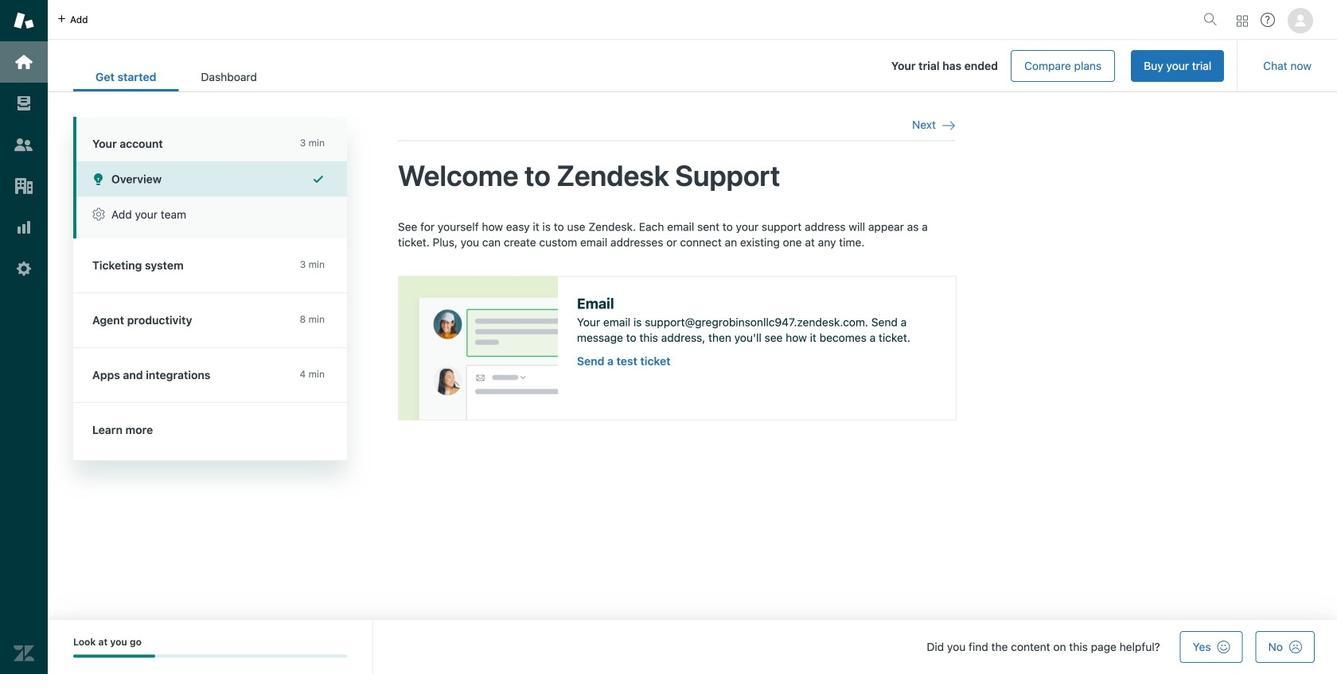 Task type: locate. For each thing, give the bounding box(es) containing it.
progress bar
[[73, 655, 347, 659]]

get help image
[[1261, 13, 1275, 27]]

zendesk products image
[[1237, 16, 1248, 27]]

customers image
[[14, 135, 34, 155]]

tab
[[179, 62, 279, 92]]

heading
[[73, 117, 347, 162]]

main element
[[0, 0, 48, 675]]

organizations image
[[14, 176, 34, 197]]

tab list
[[73, 62, 279, 92]]

admin image
[[14, 259, 34, 279]]



Task type: vqa. For each thing, say whether or not it's contained in the screenshot.
Zendesk image
yes



Task type: describe. For each thing, give the bounding box(es) containing it.
example of email conversation inside of the ticketing system and the customer is asking the agent about reimbursement policy. image
[[399, 277, 558, 420]]

reporting image
[[14, 217, 34, 238]]

views image
[[14, 93, 34, 114]]

get started image
[[14, 52, 34, 72]]

zendesk image
[[14, 644, 34, 665]]

zendesk support image
[[14, 10, 34, 31]]



